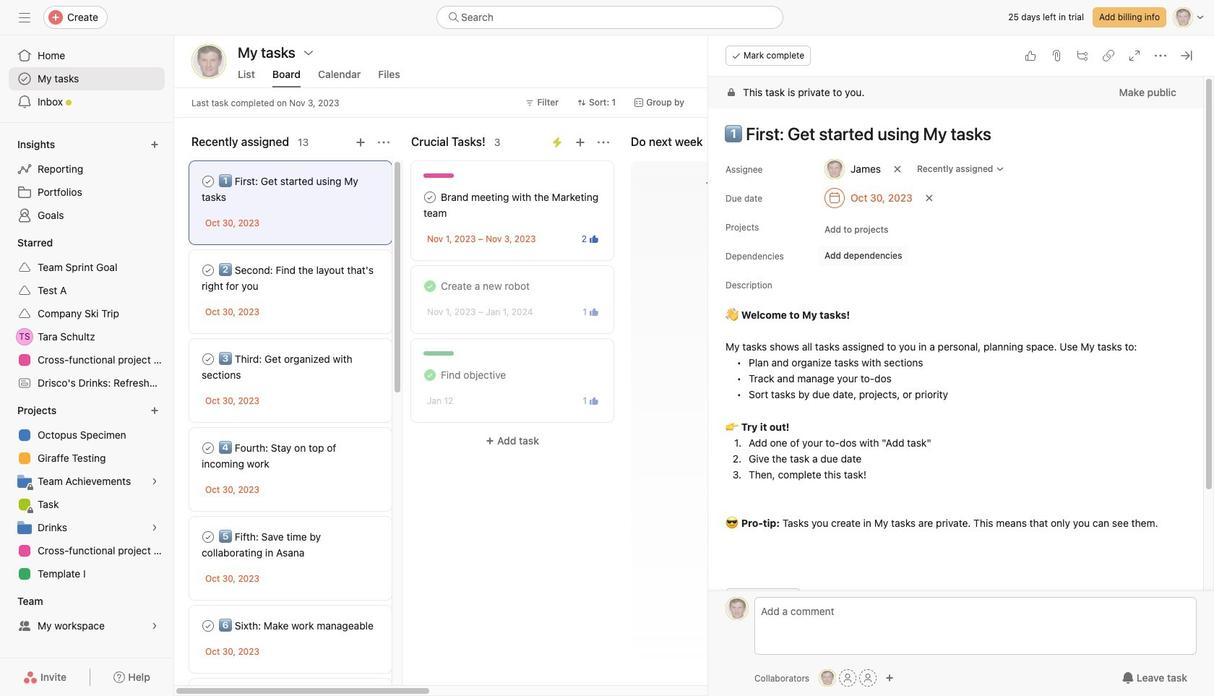 Task type: locate. For each thing, give the bounding box(es) containing it.
mark complete image for 4th mark complete option from the bottom
[[199, 262, 217, 279]]

0 vertical spatial 1 like. you liked this task image
[[590, 308, 598, 316]]

1 vertical spatial completed checkbox
[[421, 366, 439, 384]]

copy task link image
[[1103, 50, 1115, 61]]

Mark complete checkbox
[[199, 262, 217, 279], [199, 351, 217, 368], [199, 528, 217, 546], [199, 617, 217, 635]]

rules for crucial tasks! image
[[551, 137, 563, 148]]

main content
[[708, 77, 1203, 696]]

mark complete image
[[421, 189, 439, 206], [199, 351, 217, 368], [199, 439, 217, 457]]

show options image
[[303, 47, 314, 59]]

2 mark complete image from the top
[[199, 262, 217, 279]]

4 mark complete image from the top
[[199, 617, 217, 635]]

completed image
[[421, 366, 439, 384]]

hide sidebar image
[[19, 12, 30, 23]]

0 vertical spatial completed checkbox
[[421, 278, 439, 295]]

1 like. you liked this task image
[[590, 308, 598, 316], [590, 396, 598, 405]]

teams element
[[0, 588, 173, 640]]

description document
[[710, 306, 1186, 531]]

1 vertical spatial 1 like. you liked this task image
[[590, 396, 598, 405]]

list box
[[437, 6, 784, 29]]

Mark complete checkbox
[[199, 173, 217, 190], [421, 189, 439, 206], [199, 439, 217, 457]]

add task image
[[355, 137, 366, 148]]

2 likes. you liked this task image
[[590, 235, 598, 243]]

more actions for this task image
[[1155, 50, 1167, 61]]

1 1 like. you liked this task image from the top
[[590, 308, 598, 316]]

more section actions image
[[598, 137, 609, 148]]

full screen image
[[1129, 50, 1141, 61]]

2 1 like. you liked this task image from the top
[[590, 396, 598, 405]]

attachments: add a file to this task, 1️⃣ first: get started using my tasks image
[[1051, 50, 1063, 61]]

new project or portfolio image
[[150, 406, 159, 415]]

close details image
[[1181, 50, 1193, 61]]

add task image
[[575, 137, 586, 148]]

completed image
[[421, 278, 439, 295]]

3 mark complete checkbox from the top
[[199, 528, 217, 546]]

mark complete image
[[199, 173, 217, 190], [199, 262, 217, 279], [199, 528, 217, 546], [199, 617, 217, 635]]

3 mark complete image from the top
[[199, 528, 217, 546]]

Task Name text field
[[716, 117, 1186, 150]]

mark complete image for 2nd mark complete option from the bottom
[[199, 528, 217, 546]]

Completed checkbox
[[421, 278, 439, 295], [421, 366, 439, 384]]

insights element
[[0, 132, 173, 230]]

more section actions image
[[378, 137, 390, 148]]

0 likes. click to like this task image
[[1025, 50, 1036, 61]]



Task type: describe. For each thing, give the bounding box(es) containing it.
1 mark complete checkbox from the top
[[199, 262, 217, 279]]

see details, my workspace image
[[150, 622, 159, 630]]

new insights image
[[150, 140, 159, 149]]

4 mark complete checkbox from the top
[[199, 617, 217, 635]]

0 vertical spatial mark complete image
[[421, 189, 439, 206]]

add subtask image
[[1077, 50, 1089, 61]]

see details, team achievements image
[[150, 477, 159, 486]]

1 vertical spatial mark complete image
[[199, 351, 217, 368]]

mark complete image for fourth mark complete option
[[199, 617, 217, 635]]

projects element
[[0, 398, 173, 588]]

2 vertical spatial mark complete image
[[199, 439, 217, 457]]

2 completed checkbox from the top
[[421, 366, 439, 384]]

starred element
[[0, 230, 173, 398]]

remove assignee image
[[893, 165, 902, 173]]

1️⃣ first: get started using my tasks dialog
[[708, 35, 1214, 696]]

2 mark complete checkbox from the top
[[199, 351, 217, 368]]

main content inside 1️⃣ first: get started using my tasks dialog
[[708, 77, 1203, 696]]

see details, drinks image
[[150, 523, 159, 532]]

global element
[[0, 35, 173, 122]]

add or remove collaborators image
[[886, 674, 894, 682]]

1 completed checkbox from the top
[[421, 278, 439, 295]]

1 mark complete image from the top
[[199, 173, 217, 190]]

clear due date image
[[925, 194, 934, 202]]



Task type: vqa. For each thing, say whether or not it's contained in the screenshot.
2 likes. You liked this task image
yes



